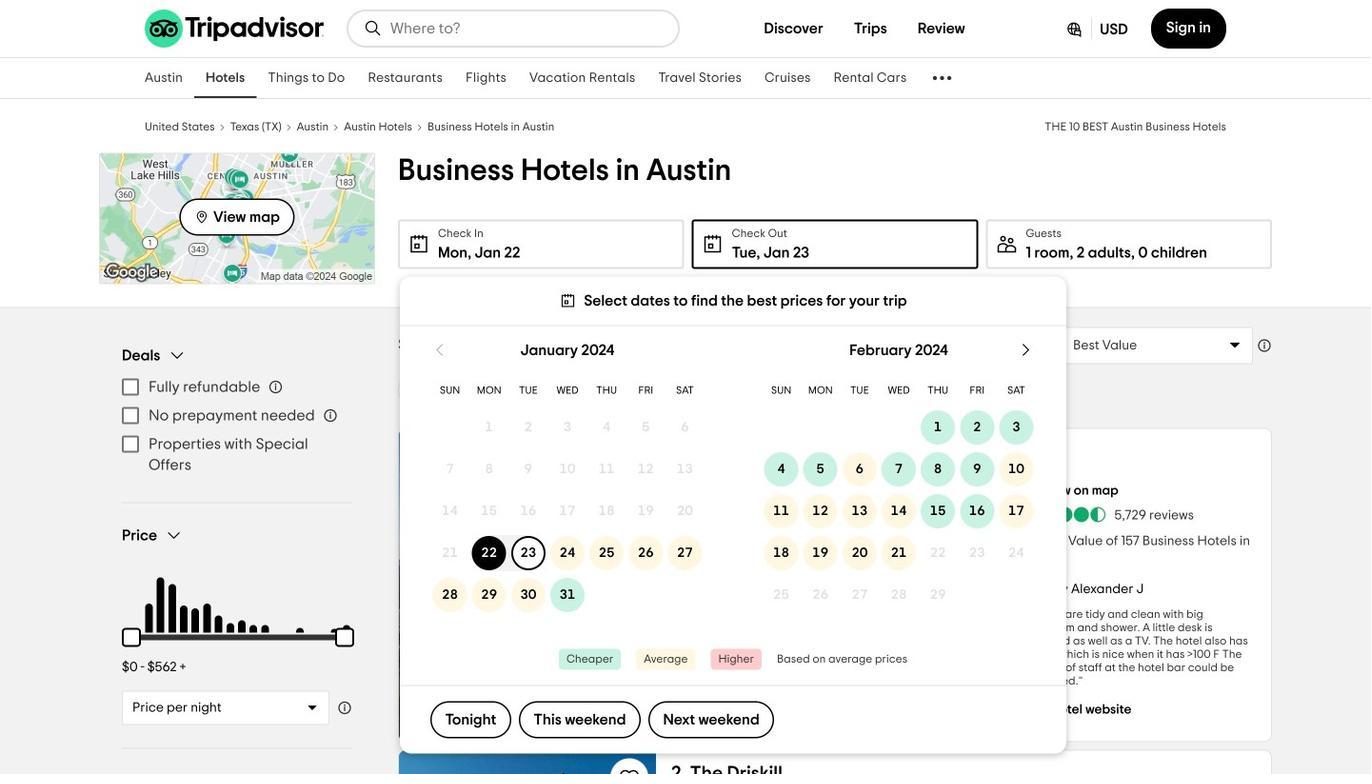 Task type: vqa. For each thing, say whether or not it's contained in the screenshot.
"AI"
no



Task type: locate. For each thing, give the bounding box(es) containing it.
0 vertical spatial group
[[122, 346, 353, 480]]

0 horizontal spatial row group
[[431, 407, 705, 616]]

4.0 of 5 bubbles. 129 reviews element
[[1024, 505, 1182, 524]]

0 horizontal spatial grid
[[431, 326, 705, 616]]

hotel exterior image
[[399, 429, 656, 675]]

february 27, 2024 cell
[[841, 578, 880, 613]]

save to a trip image
[[618, 444, 641, 467]]

february 22, 2024 cell
[[919, 536, 958, 571]]

expedia.com image
[[728, 742, 817, 775]]

row group
[[431, 407, 705, 616], [762, 407, 1037, 616]]

1 horizontal spatial grid
[[762, 326, 1037, 616]]

Search search field
[[391, 20, 663, 37]]

hotel and grounds at night image
[[399, 685, 656, 775]]

group
[[122, 346, 353, 480], [111, 526, 366, 726]]

None search field
[[349, 11, 678, 46]]

maximum price slider
[[324, 617, 366, 659]]

row
[[431, 375, 705, 407], [762, 375, 1037, 407], [431, 407, 705, 449], [762, 407, 1037, 449], [431, 449, 705, 491], [762, 449, 1037, 491], [431, 491, 705, 532], [762, 491, 1037, 532], [431, 532, 705, 574], [762, 532, 1037, 574], [431, 574, 705, 616], [762, 574, 1037, 616]]

1 horizontal spatial row group
[[762, 407, 1037, 616]]

february 24, 2024 cell
[[997, 536, 1037, 571]]

next month image
[[1018, 341, 1037, 360]]

grid
[[431, 326, 705, 616], [762, 326, 1037, 616]]

carousel of images figure
[[399, 429, 656, 675]]

tripadvisor image
[[145, 10, 324, 48]]

save to a trip image
[[618, 700, 641, 723]]

4.5 of 5 bubbles. 2,969 reviews element
[[1024, 761, 1195, 775]]

menu
[[122, 373, 353, 480]]



Task type: describe. For each thing, give the bounding box(es) containing it.
1 vertical spatial group
[[111, 526, 366, 726]]

february 29, 2024 cell
[[919, 578, 958, 613]]

2 row group from the left
[[762, 407, 1037, 616]]

1 grid from the left
[[431, 326, 705, 616]]

hiexpress.com image
[[728, 483, 817, 521]]

minimum price slider
[[111, 617, 152, 659]]

february 21, 2024 cell
[[880, 536, 919, 571]]

ondrej m image
[[1024, 532, 1047, 555]]

february 28, 2024 cell
[[880, 578, 919, 613]]

previous month image
[[431, 341, 450, 360]]

2 grid from the left
[[762, 326, 1037, 616]]

search image
[[364, 19, 383, 38]]

1 row group from the left
[[431, 407, 705, 616]]

february 20, 2024 cell
[[841, 536, 880, 571]]

february 23, 2024 cell
[[958, 536, 997, 571]]

4.5 of 5 bubbles. 2,969 reviews image
[[1024, 763, 1108, 775]]



